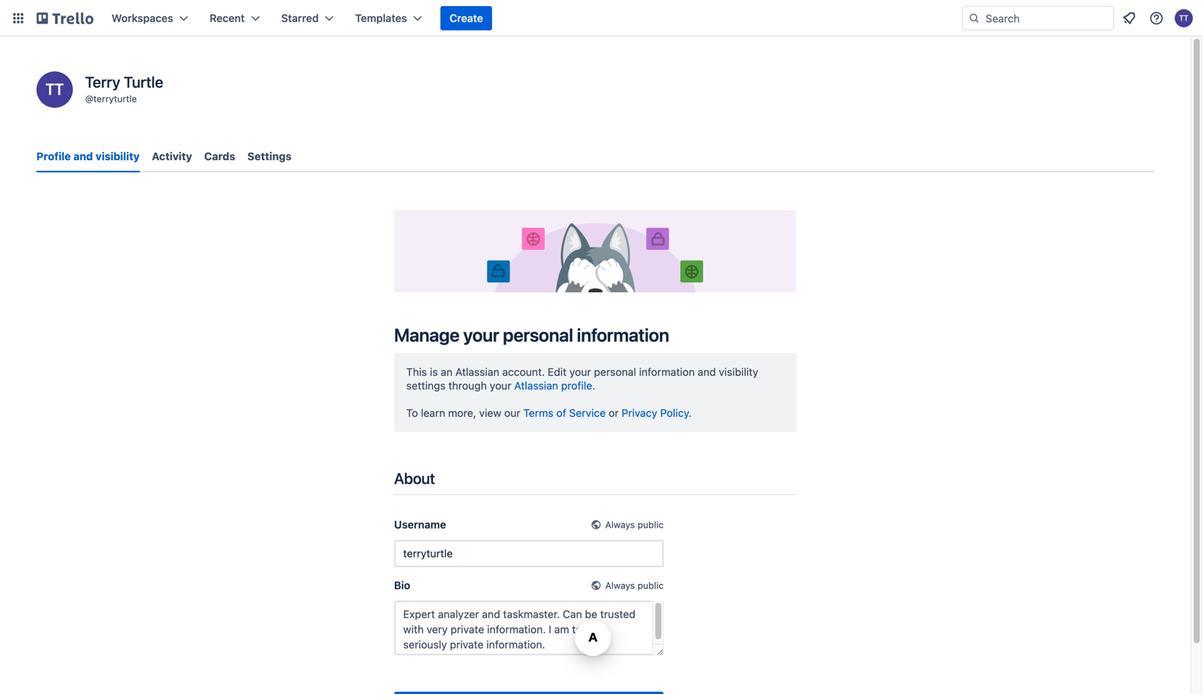 Task type: vqa. For each thing, say whether or not it's contained in the screenshot.
account.
yes



Task type: locate. For each thing, give the bounding box(es) containing it.
username
[[394, 518, 446, 531]]

learn
[[421, 407, 445, 419]]

visibility
[[96, 150, 140, 163], [719, 366, 759, 378]]

account.
[[502, 366, 545, 378]]

profile
[[36, 150, 71, 163]]

atlassian
[[456, 366, 500, 378], [514, 379, 558, 392]]

1 always public from the top
[[605, 519, 664, 530]]

1 vertical spatial visibility
[[719, 366, 759, 378]]

terry turtle (terryturtle) image left @ at the top left of page
[[36, 71, 73, 108]]

. inside . to learn more, view our
[[592, 379, 595, 392]]

information up this is an atlassian account. edit your personal information and visibility settings through your
[[577, 324, 669, 345]]

1 horizontal spatial personal
[[594, 366, 636, 378]]

0 horizontal spatial .
[[592, 379, 595, 392]]

always
[[605, 519, 635, 530], [605, 580, 635, 591]]

terry turtle (terryturtle) image right open information menu icon
[[1175, 9, 1193, 27]]

0 vertical spatial atlassian
[[456, 366, 500, 378]]

cards link
[[204, 143, 235, 170]]

workspaces button
[[103, 6, 198, 30]]

create
[[450, 12, 483, 24]]

.
[[592, 379, 595, 392], [689, 407, 692, 419]]

templates
[[355, 12, 407, 24]]

1 vertical spatial and
[[698, 366, 716, 378]]

@
[[85, 93, 93, 104]]

public
[[638, 519, 664, 530], [638, 580, 664, 591]]

service
[[569, 407, 606, 419]]

0 vertical spatial personal
[[503, 324, 573, 345]]

view
[[479, 407, 502, 419]]

0 notifications image
[[1120, 9, 1139, 27]]

your
[[463, 324, 499, 345], [570, 366, 591, 378], [490, 379, 512, 392]]

0 vertical spatial terry turtle (terryturtle) image
[[1175, 9, 1193, 27]]

terryturtle
[[93, 93, 137, 104]]

1 vertical spatial personal
[[594, 366, 636, 378]]

0 horizontal spatial personal
[[503, 324, 573, 345]]

always for username
[[605, 519, 635, 530]]

0 vertical spatial .
[[592, 379, 595, 392]]

and inside this is an atlassian account. edit your personal information and visibility settings through your
[[698, 366, 716, 378]]

0 vertical spatial public
[[638, 519, 664, 530]]

personal up account.
[[503, 324, 573, 345]]

our
[[504, 407, 521, 419]]

1 public from the top
[[638, 519, 664, 530]]

templates button
[[346, 6, 431, 30]]

activity
[[152, 150, 192, 163]]

atlassian down account.
[[514, 379, 558, 392]]

always public for username
[[605, 519, 664, 530]]

0 vertical spatial your
[[463, 324, 499, 345]]

always public
[[605, 519, 664, 530], [605, 580, 664, 591]]

terms of service link
[[524, 407, 606, 419]]

0 vertical spatial visibility
[[96, 150, 140, 163]]

always for bio
[[605, 580, 635, 591]]

or
[[609, 407, 619, 419]]

2 public from the top
[[638, 580, 664, 591]]

1 vertical spatial always public
[[605, 580, 664, 591]]

0 horizontal spatial and
[[73, 150, 93, 163]]

0 horizontal spatial visibility
[[96, 150, 140, 163]]

1 horizontal spatial terry turtle (terryturtle) image
[[1175, 9, 1193, 27]]

your down account.
[[490, 379, 512, 392]]

settings
[[406, 379, 446, 392]]

0 vertical spatial always
[[605, 519, 635, 530]]

1 vertical spatial always
[[605, 580, 635, 591]]

atlassian up through
[[456, 366, 500, 378]]

terry turtle (terryturtle) image
[[1175, 9, 1193, 27], [36, 71, 73, 108]]

your up through
[[463, 324, 499, 345]]

recent
[[210, 12, 245, 24]]

1 vertical spatial information
[[639, 366, 695, 378]]

workspaces
[[112, 12, 173, 24]]

1 horizontal spatial visibility
[[719, 366, 759, 378]]

information
[[577, 324, 669, 345], [639, 366, 695, 378]]

starred
[[281, 12, 319, 24]]

0 vertical spatial and
[[73, 150, 93, 163]]

. up service
[[592, 379, 595, 392]]

personal
[[503, 324, 573, 345], [594, 366, 636, 378]]

manage
[[394, 324, 460, 345]]

visibility inside this is an atlassian account. edit your personal information and visibility settings through your
[[719, 366, 759, 378]]

information inside this is an atlassian account. edit your personal information and visibility settings through your
[[639, 366, 695, 378]]

1 vertical spatial atlassian
[[514, 379, 558, 392]]

0 horizontal spatial atlassian
[[456, 366, 500, 378]]

2 always public from the top
[[605, 580, 664, 591]]

manage your personal information
[[394, 324, 669, 345]]

turtle
[[124, 73, 163, 91]]

1 always from the top
[[605, 519, 635, 530]]

2 always from the top
[[605, 580, 635, 591]]

edit
[[548, 366, 567, 378]]

. right privacy
[[689, 407, 692, 419]]

personal up or at the right bottom of the page
[[594, 366, 636, 378]]

1 horizontal spatial and
[[698, 366, 716, 378]]

and
[[73, 150, 93, 163], [698, 366, 716, 378]]

0 horizontal spatial terry turtle (terryturtle) image
[[36, 71, 73, 108]]

0 vertical spatial always public
[[605, 519, 664, 530]]

. to learn more, view our
[[406, 379, 595, 419]]

your up profile
[[570, 366, 591, 378]]

1 vertical spatial .
[[689, 407, 692, 419]]

atlassian profile link
[[514, 379, 592, 392]]

terry
[[85, 73, 120, 91]]

open information menu image
[[1149, 11, 1165, 26]]

1 horizontal spatial atlassian
[[514, 379, 558, 392]]

information up policy
[[639, 366, 695, 378]]

atlassian profile
[[514, 379, 592, 392]]

1 vertical spatial public
[[638, 580, 664, 591]]



Task type: describe. For each thing, give the bounding box(es) containing it.
always public for bio
[[605, 580, 664, 591]]

back to home image
[[36, 6, 93, 30]]

privacy
[[622, 407, 658, 419]]

of
[[557, 407, 566, 419]]

an
[[441, 366, 453, 378]]

about
[[394, 469, 435, 487]]

Bio text field
[[394, 601, 664, 655]]

settings
[[248, 150, 292, 163]]

to
[[406, 407, 418, 419]]

profile and visibility
[[36, 150, 140, 163]]

personal inside this is an atlassian account. edit your personal information and visibility settings through your
[[594, 366, 636, 378]]

bio
[[394, 579, 410, 592]]

terry turtle @ terryturtle
[[85, 73, 163, 104]]

settings link
[[248, 143, 292, 170]]

recent button
[[201, 6, 269, 30]]

Search field
[[981, 7, 1114, 30]]

profile and visibility link
[[36, 143, 140, 172]]

2 vertical spatial your
[[490, 379, 512, 392]]

this is an atlassian account. edit your personal information and visibility settings through your
[[406, 366, 759, 392]]

cards
[[204, 150, 235, 163]]

create button
[[441, 6, 492, 30]]

primary element
[[0, 0, 1202, 36]]

activity link
[[152, 143, 192, 170]]

atlassian inside this is an atlassian account. edit your personal information and visibility settings through your
[[456, 366, 500, 378]]

is
[[430, 366, 438, 378]]

terms
[[524, 407, 554, 419]]

terms of service or privacy policy .
[[524, 407, 692, 419]]

through
[[449, 379, 487, 392]]

0 vertical spatial information
[[577, 324, 669, 345]]

public for username
[[638, 519, 664, 530]]

1 horizontal spatial .
[[689, 407, 692, 419]]

profile
[[561, 379, 592, 392]]

policy
[[660, 407, 689, 419]]

1 vertical spatial your
[[570, 366, 591, 378]]

1 vertical spatial terry turtle (terryturtle) image
[[36, 71, 73, 108]]

more,
[[448, 407, 476, 419]]

Username text field
[[394, 540, 664, 567]]

search image
[[969, 12, 981, 24]]

privacy policy link
[[622, 407, 689, 419]]

starred button
[[272, 6, 343, 30]]

this
[[406, 366, 427, 378]]

public for bio
[[638, 580, 664, 591]]



